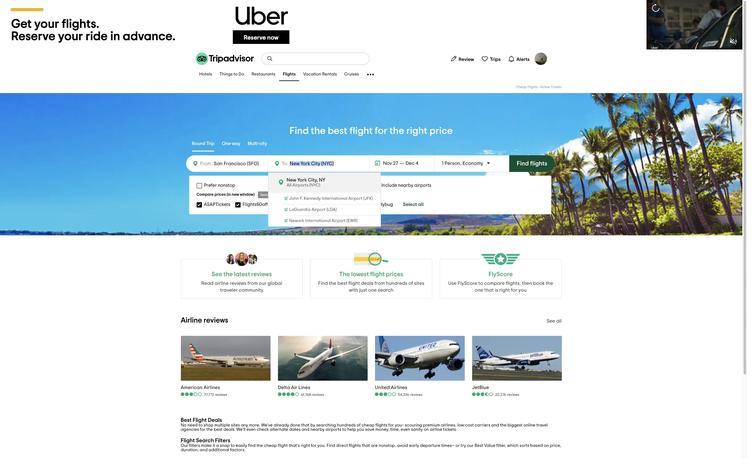 Task type: vqa. For each thing, say whether or not it's contained in the screenshot.
THE COMMUNITY
no



Task type: locate. For each thing, give the bounding box(es) containing it.
0 vertical spatial hundreds
[[386, 281, 408, 286]]

use flyscore to compare flights, then book the one that is right for you
[[448, 281, 553, 293]]

1
[[442, 161, 444, 166]]

1 horizontal spatial airline
[[430, 428, 442, 432]]

latest
[[234, 271, 250, 277]]

that left is
[[485, 288, 494, 293]]

airlines for american airlines
[[204, 385, 220, 390]]

0 horizontal spatial airport
[[312, 208, 326, 212]]

flights link
[[279, 68, 300, 81]]

vacation
[[303, 72, 321, 77]]

1 vertical spatial flights
[[376, 423, 388, 428]]

nearby up you.
[[311, 428, 325, 432]]

0 vertical spatial airline
[[540, 85, 550, 89]]

1 horizontal spatial see
[[547, 319, 555, 324]]

shop
[[204, 423, 214, 428]]

0 vertical spatial airline
[[215, 281, 229, 286]]

vacation rentals
[[303, 72, 337, 77]]

0 horizontal spatial and
[[200, 448, 208, 452]]

flight up duration,
[[181, 438, 195, 444]]

find inside button
[[517, 161, 529, 167]]

f.
[[300, 196, 303, 201]]

1 horizontal spatial airline
[[540, 85, 550, 89]]

2 vertical spatial best
[[214, 428, 223, 432]]

cheap down check at the left bottom
[[264, 444, 277, 448]]

that left by
[[301, 423, 310, 428]]

1 vertical spatial see
[[547, 319, 555, 324]]

hotels link
[[196, 68, 216, 81]]

nearby right include
[[398, 183, 414, 188]]

make
[[201, 444, 212, 448]]

or
[[456, 444, 460, 448]]

1 vertical spatial all
[[556, 319, 562, 324]]

airline
[[215, 281, 229, 286], [430, 428, 442, 432]]

0 vertical spatial right
[[407, 126, 428, 136]]

(jfk)
[[363, 196, 373, 201]]

1 vertical spatial flights
[[528, 85, 538, 89]]

hundreds inside 'find the best flight deals from hundreds of sites with just one search'
[[386, 281, 408, 286]]

read airline reviews from our global traveler community
[[201, 281, 282, 293]]

1 vertical spatial flyscore
[[458, 281, 478, 286]]

see for see the latest reviews
[[212, 271, 222, 277]]

airport left (jfk)
[[349, 196, 363, 201]]

best for deals
[[338, 281, 348, 286]]

airline
[[540, 85, 550, 89], [181, 317, 202, 324]]

based
[[530, 444, 543, 448]]

airlines up 77,772
[[204, 385, 220, 390]]

flight inside best flight deals no need to shop multiple sites any more. we've already done that by searching hundreds of cheap flights for you– scouring premium airlines, low-cost carriers and the biggest online travel agencies for the best deals. we'll even check alternate dates and nearby airports to help you save money, time, even sanity on airline tickets.
[[193, 418, 207, 423]]

that
[[485, 288, 494, 293], [301, 423, 310, 428], [362, 444, 370, 448]]

1 horizontal spatial sites
[[414, 281, 425, 286]]

lines
[[299, 385, 310, 390]]

to inside flight search filters our filters make it a snap to easily find the cheap flight that's right for you. find direct flights that are nonstop, avoid early departure times— or try our best value filter, which sorts based on price, duration, and additional factors.
[[231, 444, 235, 448]]

0 horizontal spatial airports
[[326, 428, 341, 432]]

of
[[409, 281, 413, 286], [357, 423, 361, 428]]

time,
[[390, 428, 400, 432]]

0 vertical spatial flight
[[193, 418, 207, 423]]

trip
[[206, 141, 214, 146]]

flight search filters our filters make it a snap to easily find the cheap flight that's right for you. find direct flights that are nonstop, avoid early departure times— or try our best value filter, which sorts based on price, duration, and additional factors.
[[181, 438, 562, 452]]

to left "do"
[[234, 72, 238, 77]]

1 horizontal spatial flights
[[376, 423, 388, 428]]

1 horizontal spatial and
[[302, 428, 310, 432]]

3 of 5 bubbles image inside 77,772 reviews link
[[181, 392, 202, 397]]

from inside 'find the best flight deals from hundreds of sites with just one search'
[[375, 281, 385, 286]]

1 even from the left
[[247, 428, 256, 432]]

0 horizontal spatial see
[[212, 271, 222, 277]]

on inside best flight deals no need to shop multiple sites any more. we've already done that by searching hundreds of cheap flights for you– scouring premium airlines, low-cost carriers and the biggest online travel agencies for the best deals. we'll even check alternate dates and nearby airports to help you save money, time, even sanity on airline tickets.
[[424, 428, 429, 432]]

to right snap
[[231, 444, 235, 448]]

international
[[322, 196, 348, 201], [305, 219, 331, 223]]

1 vertical spatial right
[[500, 288, 510, 293]]

2 vertical spatial flights
[[349, 444, 361, 448]]

newark international airport (ewr)
[[289, 219, 358, 223]]

0 vertical spatial best
[[328, 126, 347, 136]]

multi-city
[[248, 141, 267, 146]]

then
[[522, 281, 532, 286]]

to inside 'link'
[[234, 72, 238, 77]]

airport down (lga)
[[332, 219, 346, 223]]

air
[[291, 385, 297, 390]]

cheap left money,
[[362, 423, 375, 428]]

3 of 5 bubbles image
[[181, 392, 202, 397], [375, 392, 397, 397]]

our
[[259, 281, 267, 286], [467, 444, 474, 448]]

hundreds down the flight prices
[[386, 281, 408, 286]]

1 vertical spatial flight
[[181, 438, 195, 444]]

0 horizontal spatial that
[[301, 423, 310, 428]]

0 horizontal spatial all
[[418, 202, 424, 207]]

flights left "vacation"
[[283, 72, 296, 77]]

the inside 'find the best flight deals from hundreds of sites with just one search'
[[329, 281, 336, 286]]

flight inside 'find the best flight deals from hundreds of sites with just one search'
[[349, 281, 360, 286]]

one search
[[368, 288, 394, 293]]

jetblue
[[472, 385, 489, 390]]

2 from from the left
[[375, 281, 385, 286]]

a
[[216, 444, 219, 448]]

reviews for 54,236 reviews
[[410, 393, 423, 397]]

right left price
[[407, 126, 428, 136]]

traveler community
[[220, 288, 263, 293]]

lowest
[[351, 271, 369, 277]]

2 horizontal spatial flights
[[530, 161, 548, 167]]

3 of 5 bubbles image for american
[[181, 392, 202, 397]]

0 horizontal spatial hundreds
[[337, 423, 356, 428]]

reviews for 77,772 reviews
[[215, 393, 227, 397]]

early
[[409, 444, 419, 448]]

2 horizontal spatial airport
[[349, 196, 363, 201]]

reviews
[[251, 271, 272, 277], [230, 281, 247, 286], [204, 317, 228, 324], [312, 393, 324, 397], [215, 393, 227, 397], [410, 393, 423, 397], [507, 393, 520, 397]]

2 horizontal spatial right
[[500, 288, 510, 293]]

54,236 reviews
[[398, 393, 423, 397]]

0 horizontal spatial best
[[181, 418, 192, 423]]

0 vertical spatial flights
[[283, 72, 296, 77]]

trips link
[[479, 53, 503, 65]]

airlines down f. at left top
[[296, 202, 311, 207]]

0 vertical spatial nearby
[[398, 183, 414, 188]]

1 horizontal spatial cheap
[[362, 423, 375, 428]]

see all
[[547, 319, 562, 324]]

0 vertical spatial cheap
[[362, 423, 375, 428]]

flights left "-"
[[528, 85, 538, 89]]

on right sanity
[[424, 428, 429, 432]]

(ewr)
[[347, 219, 358, 223]]

airline right read
[[215, 281, 229, 286]]

0 horizontal spatial even
[[247, 428, 256, 432]]

reviews inside read airline reviews from our global traveler community
[[230, 281, 247, 286]]

flights50off
[[243, 202, 268, 207]]

0 vertical spatial sites
[[414, 281, 425, 286]]

0 vertical spatial flight
[[350, 126, 373, 136]]

sites inside 'find the best flight deals from hundreds of sites with just one search'
[[414, 281, 425, 286]]

best inside 'find the best flight deals from hundreds of sites with just one search'
[[338, 281, 348, 286]]

0 vertical spatial that
[[485, 288, 494, 293]]

the
[[339, 271, 350, 277]]

77,772 reviews link
[[181, 392, 227, 397]]

new
[[287, 178, 296, 183]]

to up one
[[479, 281, 483, 286]]

1 vertical spatial airports
[[326, 428, 341, 432]]

even right we'll at the left bottom
[[247, 428, 256, 432]]

is
[[495, 288, 498, 293]]

3 of 5 bubbles image inside 54,236 reviews link
[[375, 392, 397, 397]]

77,772 reviews
[[204, 393, 227, 397]]

cheap flights - airline tickets
[[516, 85, 562, 89]]

1 vertical spatial international
[[305, 219, 331, 223]]

right right "that's"
[[301, 444, 310, 448]]

0 horizontal spatial from
[[248, 281, 258, 286]]

that left the are
[[362, 444, 370, 448]]

international down laguardia airport (lga)
[[305, 219, 331, 223]]

from up traveler community
[[248, 281, 258, 286]]

54,236 reviews link
[[375, 392, 423, 397]]

1 3 of 5 bubbles image from the left
[[181, 392, 202, 397]]

1 from from the left
[[248, 281, 258, 286]]

our inside flight search filters our filters make it a snap to easily find the cheap flight that's right for you. find direct flights that are nonstop, avoid early departure times— or try our best value filter, which sorts based on price, duration, and additional factors.
[[467, 444, 474, 448]]

read
[[201, 281, 214, 286]]

0 horizontal spatial nearby
[[311, 428, 325, 432]]

best inside best flight deals no need to shop multiple sites any more. we've already done that by searching hundreds of cheap flights for you– scouring premium airlines, low-cost carriers and the biggest online travel agencies for the best deals. we'll even check alternate dates and nearby airports to help you save money, time, even sanity on airline tickets.
[[214, 428, 223, 432]]

(nyc)
[[309, 183, 320, 187]]

airlines for united airlines
[[391, 385, 408, 390]]

airports inside best flight deals no need to shop multiple sites any more. we've already done that by searching hundreds of cheap flights for you– scouring premium airlines, low-cost carriers and the biggest online travel agencies for the best deals. we'll even check alternate dates and nearby airports to help you save money, time, even sanity on airline tickets.
[[326, 428, 341, 432]]

prefer
[[204, 183, 217, 188]]

0 horizontal spatial right
[[301, 444, 310, 448]]

our left global
[[259, 281, 267, 286]]

best inside flight search filters our filters make it a snap to easily find the cheap flight that's right for you. find direct flights that are nonstop, avoid early departure times— or try our best value filter, which sorts based on price, duration, and additional factors.
[[475, 444, 483, 448]]

1 vertical spatial sites
[[231, 423, 240, 428]]

flights inside best flight deals no need to shop multiple sites any more. we've already done that by searching hundreds of cheap flights for you– scouring premium airlines, low-cost carriers and the biggest online travel agencies for the best deals. we'll even check alternate dates and nearby airports to help you save money, time, even sanity on airline tickets.
[[376, 423, 388, 428]]

3 of 5 bubbles image down united on the right bottom of page
[[375, 392, 397, 397]]

all
[[418, 202, 424, 207], [556, 319, 562, 324]]

right right is
[[500, 288, 510, 293]]

1 horizontal spatial hundreds
[[386, 281, 408, 286]]

1 horizontal spatial airport
[[332, 219, 346, 223]]

of inside 'find the best flight deals from hundreds of sites with just one search'
[[409, 281, 413, 286]]

1 vertical spatial of
[[357, 423, 361, 428]]

and left by
[[302, 428, 310, 432]]

travel
[[537, 423, 548, 428]]

it
[[213, 444, 215, 448]]

city,
[[308, 178, 318, 183]]

0 vertical spatial our
[[259, 281, 267, 286]]

0 horizontal spatial our
[[259, 281, 267, 286]]

airlines up 54,236 reviews link
[[391, 385, 408, 390]]

nearby inside best flight deals no need to shop multiple sites any more. we've already done that by searching hundreds of cheap flights for you– scouring premium airlines, low-cost carriers and the biggest online travel agencies for the best deals. we'll even check alternate dates and nearby airports to help you save money, time, even sanity on airline tickets.
[[311, 428, 325, 432]]

reviews inside "link"
[[312, 393, 324, 397]]

1 horizontal spatial of
[[409, 281, 413, 286]]

biggest
[[508, 423, 523, 428]]

1 vertical spatial that
[[301, 423, 310, 428]]

airline reviews
[[181, 317, 228, 324]]

hundreds left you
[[337, 423, 356, 428]]

find inside 'find the best flight deals from hundreds of sites with just one search'
[[318, 281, 328, 286]]

even right time,
[[401, 428, 410, 432]]

61,768 reviews link
[[278, 392, 324, 397]]

all for see all
[[556, 319, 562, 324]]

you
[[357, 428, 364, 432]]

help
[[347, 428, 356, 432]]

0 vertical spatial flights
[[530, 161, 548, 167]]

1 vertical spatial on
[[544, 444, 549, 448]]

airline left tickets.
[[430, 428, 442, 432]]

0 horizontal spatial 3 of 5 bubbles image
[[181, 392, 202, 397]]

best up agencies
[[181, 418, 192, 423]]

0 vertical spatial on
[[424, 428, 429, 432]]

2 vertical spatial right
[[301, 444, 310, 448]]

and right carriers
[[491, 423, 499, 428]]

3 of 5 bubbles image down american
[[181, 392, 202, 397]]

flight
[[350, 126, 373, 136], [349, 281, 360, 286], [278, 444, 288, 448]]

global
[[268, 281, 282, 286]]

best left value
[[475, 444, 483, 448]]

2 vertical spatial that
[[362, 444, 370, 448]]

0 horizontal spatial of
[[357, 423, 361, 428]]

from inside read airline reviews from our global traveler community
[[248, 281, 258, 286]]

2 horizontal spatial that
[[485, 288, 494, 293]]

right inside flight search filters our filters make it a snap to easily find the cheap flight that's right for you. find direct flights that are nonstop, avoid early departure times— or try our best value filter, which sorts based on price, duration, and additional factors.
[[301, 444, 310, 448]]

0 horizontal spatial sites
[[231, 423, 240, 428]]

find for find the best flight for the right price
[[290, 126, 309, 136]]

flight for for
[[350, 126, 373, 136]]

1 vertical spatial flight
[[349, 281, 360, 286]]

we've
[[261, 423, 273, 428]]

flyscore up one
[[458, 281, 478, 286]]

0 vertical spatial airport
[[349, 196, 363, 201]]

1 vertical spatial cheap
[[264, 444, 277, 448]]

need
[[188, 423, 198, 428]]

alternate
[[270, 428, 288, 432]]

tickets
[[551, 85, 562, 89]]

1 horizontal spatial best
[[475, 444, 483, 448]]

alaska airlines
[[280, 202, 311, 207]]

from up one search
[[375, 281, 385, 286]]

from
[[248, 281, 258, 286], [375, 281, 385, 286]]

0 vertical spatial see
[[212, 271, 222, 277]]

person
[[445, 161, 460, 166]]

all for select all
[[418, 202, 424, 207]]

1 vertical spatial airline
[[181, 317, 202, 324]]

airports up select all
[[415, 183, 431, 188]]

0 horizontal spatial cheap
[[264, 444, 277, 448]]

airport up newark international airport (ewr)
[[312, 208, 326, 212]]

that inside flight search filters our filters make it a snap to easily find the cheap flight that's right for you. find direct flights that are nonstop, avoid early departure times— or try our best value filter, which sorts based on price, duration, and additional factors.
[[362, 444, 370, 448]]

None search field
[[262, 53, 369, 64]]

our inside read airline reviews from our global traveler community
[[259, 281, 267, 286]]

0 horizontal spatial airlines
[[204, 385, 220, 390]]

0 horizontal spatial flyscore
[[458, 281, 478, 286]]

money,
[[376, 428, 389, 432]]

1 horizontal spatial flyscore
[[489, 271, 513, 277]]

1 horizontal spatial on
[[544, 444, 549, 448]]

2 3 of 5 bubbles image from the left
[[375, 392, 397, 397]]

flyscore up the compare
[[489, 271, 513, 277]]

and down search
[[200, 448, 208, 452]]

best for for
[[328, 126, 347, 136]]

2 horizontal spatial airlines
[[391, 385, 408, 390]]

0 vertical spatial of
[[409, 281, 413, 286]]

sorts
[[520, 444, 529, 448]]

the inside flight search filters our filters make it a snap to easily find the cheap flight that's right for you. find direct flights that are nonstop, avoid early departure times— or try our best value filter, which sorts based on price, duration, and additional factors.
[[257, 444, 263, 448]]

cheap inside best flight deals no need to shop multiple sites any more. we've already done that by searching hundreds of cheap flights for you– scouring premium airlines, low-cost carriers and the biggest online travel agencies for the best deals. we'll even check alternate dates and nearby airports to help you save money, time, even sanity on airline tickets.
[[362, 423, 375, 428]]

4
[[416, 161, 418, 166]]

international up "unpublishedflight"
[[322, 196, 348, 201]]

searching
[[316, 423, 336, 428]]

1 vertical spatial best
[[338, 281, 348, 286]]

0 horizontal spatial flights
[[283, 72, 296, 77]]

multi-city link
[[248, 137, 267, 152]]

flight up agencies
[[193, 418, 207, 423]]

1 vertical spatial airline
[[430, 428, 442, 432]]

1 vertical spatial best
[[475, 444, 483, 448]]

0 horizontal spatial flights
[[349, 444, 361, 448]]

3.5 of 5 bubbles image
[[472, 392, 494, 397]]

0 horizontal spatial airline
[[215, 281, 229, 286]]

0 vertical spatial airports
[[415, 183, 431, 188]]

1 horizontal spatial from
[[375, 281, 385, 286]]

1 vertical spatial hundreds
[[337, 423, 356, 428]]

select
[[403, 202, 417, 207]]

0 vertical spatial best
[[181, 418, 192, 423]]

airline inside best flight deals no need to shop multiple sites any more. we've already done that by searching hundreds of cheap flights for you– scouring premium airlines, low-cost carriers and the biggest online travel agencies for the best deals. we'll even check alternate dates and nearby airports to help you save money, time, even sanity on airline tickets.
[[430, 428, 442, 432]]

nonstop,
[[379, 444, 396, 448]]

by
[[310, 423, 315, 428]]

our right try
[[467, 444, 474, 448]]

1 vertical spatial our
[[467, 444, 474, 448]]

1 horizontal spatial airlines
[[296, 202, 311, 207]]

flight prices
[[370, 271, 403, 277]]

airports up direct
[[326, 428, 341, 432]]

1 vertical spatial nearby
[[311, 428, 325, 432]]

on left price,
[[544, 444, 549, 448]]

from:
[[200, 161, 212, 166]]

and inside flight search filters our filters make it a snap to easily find the cheap flight that's right for you. find direct flights that are nonstop, avoid early departure times— or try our best value filter, which sorts based on price, duration, and additional factors.
[[200, 448, 208, 452]]

0 horizontal spatial airline
[[181, 317, 202, 324]]

see
[[212, 271, 222, 277], [547, 319, 555, 324]]

1 horizontal spatial all
[[556, 319, 562, 324]]

1 horizontal spatial that
[[362, 444, 370, 448]]

77,772
[[204, 393, 214, 397]]

sites inside best flight deals no need to shop multiple sites any more. we've already done that by searching hundreds of cheap flights for you– scouring premium airlines, low-cost carriers and the biggest online travel agencies for the best deals. we'll even check alternate dates and nearby airports to help you save money, time, even sanity on airline tickets.
[[231, 423, 240, 428]]

on inside flight search filters our filters make it a snap to easily find the cheap flight that's right for you. find direct flights that are nonstop, avoid early departure times— or try our best value filter, which sorts based on price, duration, and additional factors.
[[544, 444, 549, 448]]



Task type: describe. For each thing, give the bounding box(es) containing it.
multiple
[[214, 423, 230, 428]]

To where? text field
[[288, 160, 345, 168]]

to left help
[[342, 428, 347, 432]]

things to do link
[[216, 68, 248, 81]]

hundreds inside best flight deals no need to shop multiple sites any more. we've already done that by searching hundreds of cheap flights for you– scouring premium airlines, low-cost carriers and the biggest online travel agencies for the best deals. we'll even check alternate dates and nearby airports to help you save money, time, even sanity on airline tickets.
[[337, 423, 356, 428]]

departure
[[420, 444, 441, 448]]

flights inside "link"
[[283, 72, 296, 77]]

right inside use flyscore to compare flights, then book the one that is right for you
[[500, 288, 510, 293]]

that inside best flight deals no need to shop multiple sites any more. we've already done that by searching hundreds of cheap flights for you– scouring premium airlines, low-cost carriers and the biggest online travel agencies for the best deals. we'll even check alternate dates and nearby airports to help you save money, time, even sanity on airline tickets.
[[301, 423, 310, 428]]

carriers
[[475, 423, 491, 428]]

use
[[448, 281, 457, 286]]

snap
[[220, 444, 230, 448]]

duration,
[[181, 448, 199, 452]]

see the latest reviews
[[212, 271, 272, 277]]

include
[[382, 183, 397, 188]]

search image
[[267, 56, 273, 62]]

tripadvisor image
[[196, 53, 254, 65]]

61,768
[[301, 393, 311, 397]]

to inside use flyscore to compare flights, then book the one that is right for you
[[479, 281, 483, 286]]

airline reviews link
[[181, 317, 228, 324]]

additional
[[209, 448, 229, 452]]

multi-
[[248, 141, 259, 146]]

(lga)
[[327, 208, 337, 212]]

check
[[257, 428, 269, 432]]

alaska
[[280, 202, 294, 207]]

times—
[[442, 444, 455, 448]]

nov
[[383, 161, 392, 166]]

one-way
[[222, 141, 241, 146]]

alerts link
[[506, 53, 532, 65]]

any
[[241, 423, 248, 428]]

we'll
[[237, 428, 246, 432]]

flight inside flight search filters our filters make it a snap to easily find the cheap flight that's right for you. find direct flights that are nonstop, avoid early departure times— or try our best value filter, which sorts based on price, duration, and additional factors.
[[278, 444, 288, 448]]

sites for deals
[[231, 423, 240, 428]]

see for see all
[[547, 319, 555, 324]]

From where? text field
[[212, 159, 264, 168]]

things
[[220, 72, 233, 77]]

0 vertical spatial flyscore
[[489, 271, 513, 277]]

united
[[375, 385, 390, 390]]

tickets.
[[443, 428, 457, 432]]

dates
[[289, 428, 301, 432]]

round trip
[[192, 141, 214, 146]]

find for find the best flight deals from hundreds of sites with just one search
[[318, 281, 328, 286]]

done
[[290, 423, 300, 428]]

with
[[349, 288, 358, 293]]

laguardia airport (lga)
[[289, 208, 337, 212]]

flyscore inside use flyscore to compare flights, then book the one that is right for you
[[458, 281, 478, 286]]

value
[[484, 444, 496, 448]]

window)
[[240, 193, 255, 197]]

reviews for 20,276 reviews
[[507, 393, 520, 397]]

for you
[[511, 288, 527, 293]]

2 horizontal spatial and
[[491, 423, 499, 428]]

american airlines
[[181, 385, 220, 390]]

filters
[[215, 438, 230, 444]]

john f. kennedy international airport (jfk)
[[289, 196, 373, 201]]

you.
[[318, 444, 326, 448]]

do
[[239, 72, 244, 77]]

20,276
[[495, 393, 506, 397]]

dec 4
[[406, 161, 418, 166]]

3 of 5 bubbles image for united
[[375, 392, 397, 397]]

1 horizontal spatial nearby
[[398, 183, 414, 188]]

scouring
[[405, 423, 422, 428]]

27
[[393, 161, 398, 166]]

1 horizontal spatial airports
[[415, 183, 431, 188]]

reviews for airline reviews
[[204, 317, 228, 324]]

the inside use flyscore to compare flights, then book the one that is right for you
[[546, 281, 553, 286]]

reviews for 61,768 reviews
[[312, 393, 324, 397]]

one
[[475, 288, 484, 293]]

flights,
[[506, 281, 521, 286]]

filters
[[189, 444, 200, 448]]

compare
[[484, 281, 505, 286]]

that inside use flyscore to compare flights, then book the one that is right for you
[[485, 288, 494, 293]]

to left shop
[[199, 423, 203, 428]]

restaurants link
[[248, 68, 279, 81]]

0 vertical spatial international
[[322, 196, 348, 201]]

find the best flight deals from hundreds of sites with just one search
[[318, 281, 425, 293]]

try
[[461, 444, 466, 448]]

review
[[459, 57, 474, 62]]

flight for deals
[[349, 281, 360, 286]]

profile picture image
[[535, 53, 547, 65]]

newark
[[289, 219, 304, 223]]

already
[[274, 423, 289, 428]]

of inside best flight deals no need to shop multiple sites any more. we've already done that by searching hundreds of cheap flights for you– scouring premium airlines, low-cost carriers and the biggest online travel agencies for the best deals. we'll even check alternate dates and nearby airports to help you save money, time, even sanity on airline tickets.
[[357, 423, 361, 428]]

online
[[524, 423, 536, 428]]

vacation rentals link
[[300, 68, 341, 81]]

for inside flight search filters our filters make it a snap to easily find the cheap flight that's right for you. find direct flights that are nonstop, avoid early departure times— or try our best value filter, which sorts based on price, duration, and additional factors.
[[311, 444, 317, 448]]

save
[[365, 428, 375, 432]]

find the best flight for the right price
[[290, 126, 453, 136]]

1 horizontal spatial right
[[407, 126, 428, 136]]

1 vertical spatial airport
[[312, 208, 326, 212]]

sites for best
[[414, 281, 425, 286]]

advertisement region
[[0, 0, 743, 49]]

price,
[[550, 444, 562, 448]]

restaurants
[[252, 72, 276, 77]]

city
[[259, 141, 267, 146]]

economy
[[463, 161, 483, 166]]

cheap inside flight search filters our filters make it a snap to easily find the cheap flight that's right for you. find direct flights that are nonstop, avoid early departure times— or try our best value filter, which sorts based on price, duration, and additional factors.
[[264, 444, 277, 448]]

see all link
[[547, 319, 562, 324]]

1 horizontal spatial flights
[[528, 85, 538, 89]]

airline inside read airline reviews from our global traveler community
[[215, 281, 229, 286]]

laguardia
[[289, 208, 311, 212]]

flights inside button
[[530, 161, 548, 167]]

find
[[248, 444, 256, 448]]

price
[[430, 126, 453, 136]]

more.
[[249, 423, 260, 428]]

find inside flight search filters our filters make it a snap to easily find the cheap flight that's right for you. find direct flights that are nonstop, avoid early departure times— or try our best value filter, which sorts based on price, duration, and additional factors.
[[327, 444, 335, 448]]

premium
[[423, 423, 440, 428]]

airlines for alaska airlines
[[296, 202, 311, 207]]

factors.
[[230, 448, 245, 452]]

compare
[[197, 193, 214, 197]]

find for find flights
[[517, 161, 529, 167]]

john
[[289, 196, 299, 201]]

flights inside flight search filters our filters make it a snap to easily find the cheap flight that's right for you. find direct flights that are nonstop, avoid early departure times— or try our best value filter, which sorts based on price, duration, and additional factors.
[[349, 444, 361, 448]]

trips
[[490, 57, 501, 62]]

hotels
[[199, 72, 212, 77]]

low-
[[458, 423, 465, 428]]

2 vertical spatial airport
[[332, 219, 346, 223]]

4 of 5 bubbles image
[[278, 392, 300, 397]]

dec
[[406, 161, 415, 166]]

-
[[539, 85, 540, 89]]

just
[[359, 288, 367, 293]]

delta air lines link
[[278, 384, 324, 391]]

best inside best flight deals no need to shop multiple sites any more. we've already done that by searching hundreds of cheap flights for you– scouring premium airlines, low-cost carriers and the biggest online travel agencies for the best deals. we'll even check alternate dates and nearby airports to help you save money, time, even sanity on airline tickets.
[[181, 418, 192, 423]]

flight inside flight search filters our filters make it a snap to easily find the cheap flight that's right for you. find direct flights that are nonstop, avoid early departure times— or try our best value filter, which sorts based on price, duration, and additional factors.
[[181, 438, 195, 444]]

are
[[371, 444, 378, 448]]

review link
[[448, 53, 477, 65]]

2 even from the left
[[401, 428, 410, 432]]

round
[[192, 141, 205, 146]]

american airlines link
[[181, 384, 227, 391]]



